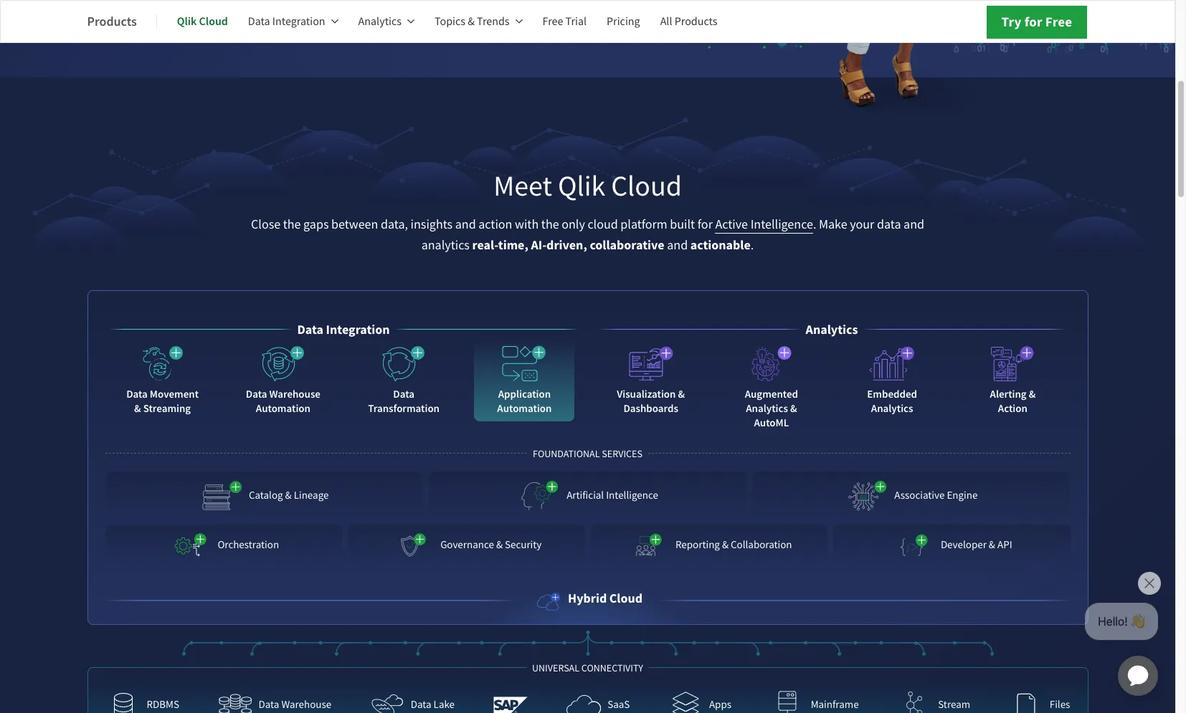 Task type: locate. For each thing, give the bounding box(es) containing it.
and down built
[[667, 237, 688, 254]]

0 horizontal spatial integration
[[273, 14, 325, 29]]

1 horizontal spatial integration
[[326, 321, 390, 338]]

& inside augmented analytics & automl
[[791, 401, 797, 416]]

active
[[716, 216, 748, 233]]

1 horizontal spatial and
[[667, 237, 688, 254]]

& right automl
[[791, 401, 797, 416]]

collaboration
[[731, 538, 792, 552]]

0 horizontal spatial and
[[455, 216, 476, 233]]

warehouse
[[269, 387, 321, 401], [282, 698, 332, 713]]

0 vertical spatial cloud
[[199, 14, 228, 29]]

artificial intelligence
[[567, 488, 659, 503]]

hybrid
[[568, 590, 607, 607]]

and right data
[[904, 216, 925, 233]]

analytics
[[358, 14, 402, 29], [806, 321, 858, 338], [746, 401, 788, 416], [872, 401, 914, 416]]

catalog
[[249, 488, 283, 503]]

free inside free trial link
[[543, 14, 564, 29]]

your
[[850, 216, 875, 233]]

data inside products menu bar
[[248, 14, 270, 29]]

1 automation from the left
[[256, 401, 311, 416]]

orchestration button
[[105, 525, 342, 565]]

1 vertical spatial warehouse
[[282, 698, 332, 713]]

warehouse for data warehouse
[[282, 698, 332, 713]]

analytics inside augmented analytics & automl
[[746, 401, 788, 416]]

0 vertical spatial qlik
[[177, 14, 197, 29]]

0 horizontal spatial intelligence
[[606, 488, 659, 503]]

cloud
[[199, 14, 228, 29], [611, 168, 682, 204], [610, 590, 643, 607]]

stream
[[939, 698, 971, 713]]

associative engine button
[[753, 472, 1071, 519]]

1 horizontal spatial for
[[1025, 13, 1043, 31]]

gaps
[[304, 216, 329, 233]]

for
[[1025, 13, 1043, 31], [698, 216, 713, 233]]

0 horizontal spatial qlik
[[177, 14, 197, 29]]

the left the gaps at top
[[283, 216, 301, 233]]

apps
[[710, 698, 732, 713]]

cloud for hybrid cloud
[[610, 590, 643, 607]]

. down the "active intelligence" 'link'
[[751, 237, 754, 254]]

1 horizontal spatial products
[[675, 14, 718, 29]]

automation inside data warehouse automation
[[256, 401, 311, 416]]

. inside real-time, ai-driven, collaborative and actionable .
[[751, 237, 754, 254]]

governance & security
[[441, 538, 542, 552]]

warehouse inside data warehouse automation
[[269, 387, 321, 401]]

2 vertical spatial cloud
[[610, 590, 643, 607]]

data integration inside products menu bar
[[248, 14, 325, 29]]

for right try
[[1025, 13, 1043, 31]]

automation
[[256, 401, 311, 416], [497, 401, 552, 416]]

.
[[814, 216, 817, 233], [751, 237, 754, 254]]

the left only
[[542, 216, 559, 233]]

. left 'make'
[[814, 216, 817, 233]]

integration
[[273, 14, 325, 29], [326, 321, 390, 338]]

engine
[[947, 488, 978, 503]]

1 horizontal spatial free
[[1046, 13, 1073, 31]]

artificial
[[567, 488, 604, 503]]

. make your data and analytics
[[422, 216, 925, 254]]

cloud inside products menu bar
[[199, 14, 228, 29]]

free inside try for free link
[[1046, 13, 1073, 31]]

1 vertical spatial intelligence
[[606, 488, 659, 503]]

rdbms
[[147, 698, 179, 713]]

automation inside application automation button
[[497, 401, 552, 416]]

data warehouse
[[259, 698, 332, 713]]

visualization & dashboards button
[[601, 340, 701, 422]]

augmented
[[745, 387, 799, 401]]

analytics link
[[358, 4, 415, 39]]

application
[[1101, 639, 1176, 714]]

&
[[468, 14, 475, 29], [678, 387, 685, 401], [134, 401, 141, 416], [791, 401, 797, 416], [285, 488, 292, 503], [496, 538, 503, 552], [722, 538, 729, 552]]

free left trial
[[543, 14, 564, 29]]

0 horizontal spatial products
[[87, 13, 137, 30]]

0 horizontal spatial free
[[543, 14, 564, 29]]

lineage
[[294, 488, 329, 503]]

cloud inside button
[[610, 590, 643, 607]]

2 horizontal spatial and
[[904, 216, 925, 233]]

close the gaps between data, insights and action with the only cloud platform built for active intelligence
[[251, 216, 814, 233]]

hybrid cloud
[[568, 590, 643, 607]]

active intelligence link
[[716, 216, 814, 234]]

& inside catalog & lineage button
[[285, 488, 292, 503]]

& inside governance & security button
[[496, 538, 503, 552]]

governance & security button
[[348, 525, 585, 565]]

& for reporting & collaboration
[[722, 538, 729, 552]]

0 horizontal spatial automation
[[256, 401, 311, 416]]

transformation
[[368, 401, 440, 416]]

& inside visualization & dashboards
[[678, 387, 685, 401]]

& inside reporting & collaboration button
[[722, 538, 729, 552]]

associative
[[895, 488, 945, 503]]

& right catalog
[[285, 488, 292, 503]]

products
[[87, 13, 137, 30], [675, 14, 718, 29]]

try for free
[[1002, 13, 1073, 31]]

visualization
[[617, 387, 676, 401]]

cloud for qlik cloud
[[199, 14, 228, 29]]

reporting & collaboration
[[676, 538, 792, 552]]

0 horizontal spatial .
[[751, 237, 754, 254]]

analytics inside products menu bar
[[358, 14, 402, 29]]

application automation
[[497, 387, 552, 416]]

universal
[[532, 662, 580, 675]]

& for catalog & lineage
[[285, 488, 292, 503]]

1 horizontal spatial the
[[542, 216, 559, 233]]

connectivity
[[582, 662, 644, 675]]

0 vertical spatial .
[[814, 216, 817, 233]]

1 horizontal spatial automation
[[497, 401, 552, 416]]

2 automation from the left
[[497, 401, 552, 416]]

qlik
[[177, 14, 197, 29], [558, 168, 606, 204]]

trial
[[566, 14, 587, 29]]

& for topics & trends
[[468, 14, 475, 29]]

free trial
[[543, 14, 587, 29]]

1 vertical spatial for
[[698, 216, 713, 233]]

& right reporting
[[722, 538, 729, 552]]

1 horizontal spatial qlik
[[558, 168, 606, 204]]

1 horizontal spatial .
[[814, 216, 817, 233]]

only
[[562, 216, 585, 233]]

intelligence
[[751, 216, 814, 233], [606, 488, 659, 503]]

data integration
[[248, 14, 325, 29], [297, 321, 390, 338]]

& left streaming
[[134, 401, 141, 416]]

& inside topics & trends link
[[468, 14, 475, 29]]

0 vertical spatial warehouse
[[269, 387, 321, 401]]

0 vertical spatial intelligence
[[751, 216, 814, 233]]

0 horizontal spatial for
[[698, 216, 713, 233]]

data integration link
[[248, 4, 338, 39]]

& right "topics"
[[468, 14, 475, 29]]

data transformation button
[[354, 340, 454, 422]]

cloud
[[588, 216, 618, 233]]

intelligence right active on the right top of the page
[[751, 216, 814, 233]]

and
[[455, 216, 476, 233], [904, 216, 925, 233], [667, 237, 688, 254]]

for right built
[[698, 216, 713, 233]]

foundational services
[[533, 447, 643, 460]]

movement
[[150, 387, 199, 401]]

& right visualization on the bottom of page
[[678, 387, 685, 401]]

products menu bar
[[87, 4, 738, 39]]

& left security
[[496, 538, 503, 552]]

with
[[515, 216, 539, 233]]

0 vertical spatial integration
[[273, 14, 325, 29]]

intelligence down services
[[606, 488, 659, 503]]

and up real-
[[455, 216, 476, 233]]

0 horizontal spatial the
[[283, 216, 301, 233]]

dashboards
[[624, 401, 679, 416]]

1 vertical spatial .
[[751, 237, 754, 254]]

& for visualization & dashboards
[[678, 387, 685, 401]]

. inside . make your data and analytics
[[814, 216, 817, 233]]

governance
[[441, 538, 494, 552]]

0 vertical spatial data integration
[[248, 14, 325, 29]]

all products link
[[661, 4, 718, 39]]

free right try
[[1046, 13, 1073, 31]]



Task type: vqa. For each thing, say whether or not it's contained in the screenshot.
Qlik image
no



Task type: describe. For each thing, give the bounding box(es) containing it.
2 the from the left
[[542, 216, 559, 233]]

real-
[[472, 236, 499, 254]]

actionable
[[691, 236, 751, 254]]

qlik cloud
[[177, 14, 228, 29]]

data lake
[[411, 698, 455, 713]]

& for governance & security
[[496, 538, 503, 552]]

security
[[505, 538, 542, 552]]

data warehouse automation button
[[233, 340, 334, 422]]

try
[[1002, 13, 1022, 31]]

driven,
[[547, 236, 587, 254]]

lake
[[434, 698, 455, 713]]

universal connectivity
[[532, 662, 644, 675]]

analytics
[[422, 237, 470, 254]]

1 the from the left
[[283, 216, 301, 233]]

& inside data movement & streaming
[[134, 401, 141, 416]]

data movement & streaming
[[126, 387, 199, 416]]

between
[[332, 216, 378, 233]]

topics & trends link
[[435, 4, 523, 39]]

and inside . make your data and analytics
[[904, 216, 925, 233]]

embedded analytics
[[868, 387, 918, 416]]

built
[[670, 216, 695, 233]]

1 horizontal spatial intelligence
[[751, 216, 814, 233]]

hybrid cloud button
[[533, 589, 643, 614]]

streaming
[[143, 401, 191, 416]]

time,
[[499, 236, 529, 254]]

warehouse for data warehouse automation
[[269, 387, 321, 401]]

1 vertical spatial data integration
[[297, 321, 390, 338]]

trends
[[477, 14, 510, 29]]

pricing
[[607, 14, 640, 29]]

data inside data warehouse automation
[[246, 387, 267, 401]]

action
[[479, 216, 513, 233]]

augmented analytics & automl
[[745, 387, 799, 430]]

make
[[819, 216, 848, 233]]

meet
[[494, 168, 552, 204]]

all
[[661, 14, 673, 29]]

1 vertical spatial integration
[[326, 321, 390, 338]]

artificial intelligence button
[[429, 472, 747, 519]]

integration inside products menu bar
[[273, 14, 325, 29]]

mainframe
[[811, 698, 859, 713]]

data
[[877, 216, 901, 233]]

embedded
[[868, 387, 918, 401]]

topics
[[435, 14, 466, 29]]

visualization & dashboards
[[617, 387, 685, 416]]

intelligence inside artificial intelligence button
[[606, 488, 659, 503]]

saas
[[608, 698, 630, 713]]

data inside data transformation
[[393, 387, 415, 401]]

1 vertical spatial qlik
[[558, 168, 606, 204]]

meet qlik cloud
[[494, 168, 682, 204]]

catalog & lineage
[[249, 488, 329, 503]]

reporting
[[676, 538, 720, 552]]

automl
[[754, 416, 789, 430]]

orchestration
[[218, 538, 279, 552]]

embedded analytics button
[[842, 340, 943, 422]]

qlik cloud link
[[177, 4, 228, 39]]

foundational
[[533, 447, 600, 460]]

application automation button
[[475, 340, 575, 422]]

data,
[[381, 216, 408, 233]]

analytics inside embedded analytics
[[872, 401, 914, 416]]

data movement & streaming button
[[112, 340, 213, 422]]

ai-
[[531, 236, 547, 254]]

0 vertical spatial for
[[1025, 13, 1043, 31]]

reporting & collaboration button
[[591, 525, 828, 565]]

real-time, ai-driven, collaborative and actionable .
[[472, 236, 754, 254]]

free trial link
[[543, 4, 587, 39]]

platform
[[621, 216, 668, 233]]

data inside data movement & streaming
[[126, 387, 148, 401]]

augmented analytics & automl button
[[722, 340, 822, 436]]

pricing link
[[607, 4, 640, 39]]

1 vertical spatial cloud
[[611, 168, 682, 204]]

and inside real-time, ai-driven, collaborative and actionable .
[[667, 237, 688, 254]]

associative engine
[[895, 488, 978, 503]]

close
[[251, 216, 281, 233]]

all products
[[661, 14, 718, 29]]

qlik inside products menu bar
[[177, 14, 197, 29]]

files
[[1050, 698, 1071, 713]]

insights
[[411, 216, 453, 233]]

try for free link
[[987, 6, 1088, 39]]

catalog & lineage button
[[105, 472, 423, 519]]

collaborative
[[590, 236, 665, 254]]



